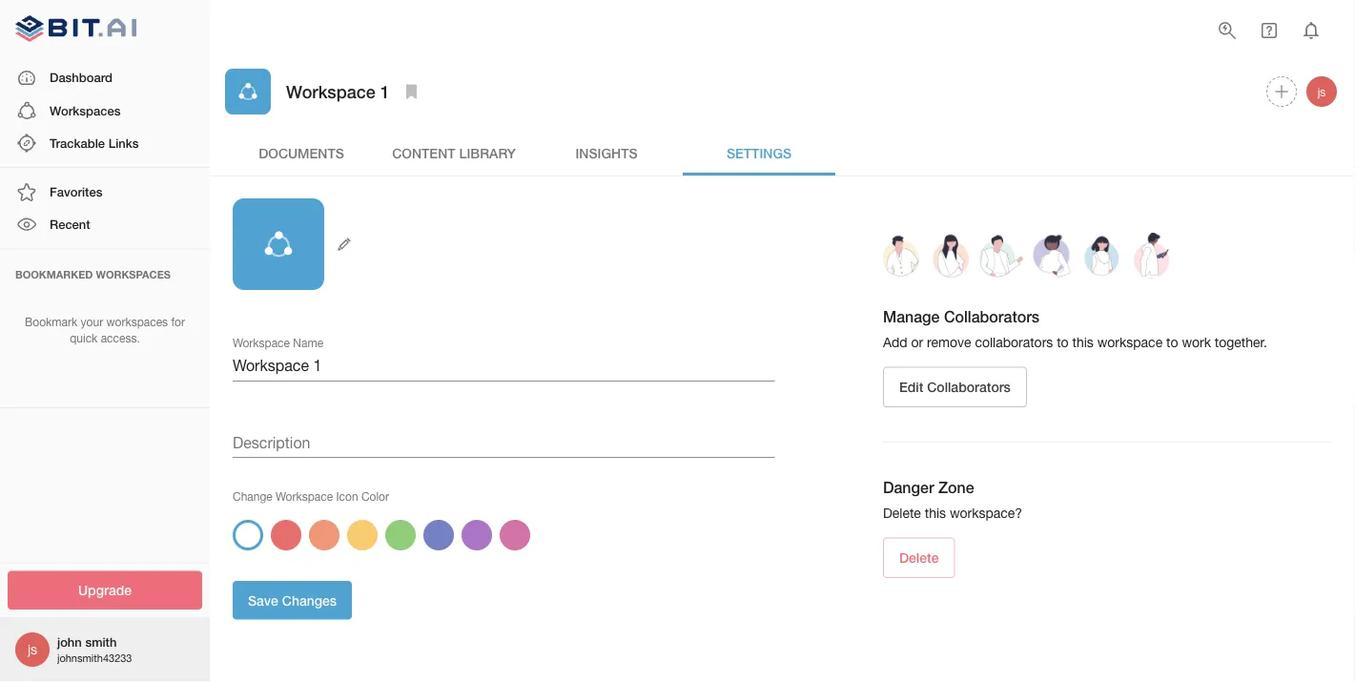Task type: vqa. For each thing, say whether or not it's contained in the screenshot.
Search
no



Task type: describe. For each thing, give the bounding box(es) containing it.
trackable
[[50, 135, 105, 150]]

bookmark your workspaces for quick access.
[[25, 315, 185, 345]]

delete inside button
[[899, 550, 939, 566]]

dashboard
[[50, 70, 113, 85]]

upgrade button
[[8, 571, 202, 610]]

workspace name
[[233, 336, 323, 349]]

content
[[392, 145, 456, 160]]

workspace 1
[[286, 81, 390, 101]]

edit collaborators
[[899, 379, 1011, 395]]

access.
[[101, 331, 140, 345]]

content library
[[392, 145, 516, 160]]

workspaces button
[[0, 94, 210, 127]]

remove
[[927, 334, 972, 350]]

for
[[171, 315, 185, 329]]

this inside the manage collaborators add or remove collaborators to this workspace to work together.
[[1073, 334, 1094, 350]]

edit
[[899, 379, 924, 395]]

collaborators for edit
[[927, 379, 1011, 395]]

bookmarked
[[15, 268, 93, 281]]

name
[[293, 336, 323, 349]]

library
[[459, 145, 516, 160]]

workspace?
[[950, 505, 1023, 521]]

workspace for workspace 1
[[286, 81, 376, 101]]

trackable links
[[50, 135, 139, 150]]

workspace
[[1098, 334, 1163, 350]]

smith
[[85, 635, 117, 649]]

documents
[[259, 145, 344, 160]]

js button
[[1304, 73, 1340, 110]]

upgrade
[[78, 582, 132, 598]]

collaborators
[[975, 334, 1053, 350]]

insights link
[[530, 130, 683, 176]]

content library link
[[378, 130, 530, 176]]

favorites
[[50, 184, 102, 199]]

links
[[108, 135, 139, 150]]

workspaces
[[106, 315, 168, 329]]

workspaces
[[96, 268, 171, 281]]

changes
[[282, 592, 337, 608]]

workspace for workspace name
[[233, 336, 290, 349]]

collaborators for manage
[[944, 308, 1040, 326]]

together.
[[1215, 334, 1268, 350]]

documents link
[[225, 130, 378, 176]]

Workspace Description text field
[[233, 427, 775, 458]]

color
[[361, 489, 389, 503]]



Task type: locate. For each thing, give the bounding box(es) containing it.
workspace left icon
[[276, 489, 333, 503]]

js inside js button
[[1318, 85, 1326, 98]]

workspace left 1
[[286, 81, 376, 101]]

collaborators inside the manage collaborators add or remove collaborators to this workspace to work together.
[[944, 308, 1040, 326]]

this inside danger zone delete this workspace?
[[925, 505, 946, 521]]

0 horizontal spatial this
[[925, 505, 946, 521]]

1 vertical spatial this
[[925, 505, 946, 521]]

workspace
[[286, 81, 376, 101], [233, 336, 290, 349], [276, 489, 333, 503]]

bookmarked workspaces
[[15, 268, 171, 281]]

2 vertical spatial workspace
[[276, 489, 333, 503]]

1 vertical spatial collaborators
[[927, 379, 1011, 395]]

manage collaborators add or remove collaborators to this workspace to work together.
[[883, 308, 1268, 350]]

manage
[[883, 308, 940, 326]]

tab list containing documents
[[225, 130, 1340, 176]]

insights
[[576, 145, 638, 160]]

1 vertical spatial js
[[28, 641, 37, 657]]

1 horizontal spatial js
[[1318, 85, 1326, 98]]

0 vertical spatial js
[[1318, 85, 1326, 98]]

js
[[1318, 85, 1326, 98], [28, 641, 37, 657]]

add
[[883, 334, 908, 350]]

Workspace Name text field
[[233, 351, 775, 382]]

trackable links button
[[0, 127, 210, 159]]

recent
[[50, 217, 90, 232]]

quick
[[70, 331, 98, 345]]

1 horizontal spatial this
[[1073, 334, 1094, 350]]

edit collaborators button
[[883, 367, 1027, 407]]

1 to from the left
[[1057, 334, 1069, 350]]

change
[[233, 489, 273, 503]]

1 vertical spatial workspace
[[233, 336, 290, 349]]

collaborators
[[944, 308, 1040, 326], [927, 379, 1011, 395]]

1
[[380, 81, 390, 101]]

tab list
[[225, 130, 1340, 176]]

0 horizontal spatial to
[[1057, 334, 1069, 350]]

settings link
[[683, 130, 836, 176]]

this left workspace
[[1073, 334, 1094, 350]]

work
[[1182, 334, 1211, 350]]

change workspace icon color
[[233, 489, 389, 503]]

collaborators down remove
[[927, 379, 1011, 395]]

to
[[1057, 334, 1069, 350], [1167, 334, 1179, 350]]

johnsmith43233
[[57, 652, 132, 664]]

delete button
[[883, 538, 955, 578]]

delete
[[883, 505, 921, 521], [899, 550, 939, 566]]

save changes
[[248, 592, 337, 608]]

bookmark
[[25, 315, 77, 329]]

0 vertical spatial workspace
[[286, 81, 376, 101]]

settings
[[727, 145, 792, 160]]

0 horizontal spatial js
[[28, 641, 37, 657]]

0 vertical spatial delete
[[883, 505, 921, 521]]

favorites button
[[0, 176, 210, 208]]

or
[[911, 334, 924, 350]]

danger
[[883, 478, 934, 497]]

workspaces
[[50, 103, 121, 118]]

1 horizontal spatial to
[[1167, 334, 1179, 350]]

delete down danger
[[883, 505, 921, 521]]

dashboard button
[[0, 62, 210, 94]]

your
[[81, 315, 103, 329]]

workspace left the name at left
[[233, 336, 290, 349]]

this down zone
[[925, 505, 946, 521]]

zone
[[939, 478, 975, 497]]

2 to from the left
[[1167, 334, 1179, 350]]

to left work at the right of page
[[1167, 334, 1179, 350]]

collaborators up collaborators
[[944, 308, 1040, 326]]

delete down danger zone delete this workspace?
[[899, 550, 939, 566]]

0 vertical spatial collaborators
[[944, 308, 1040, 326]]

1 vertical spatial delete
[[899, 550, 939, 566]]

collaborators inside button
[[927, 379, 1011, 395]]

bookmark image
[[400, 80, 423, 103]]

this
[[1073, 334, 1094, 350], [925, 505, 946, 521]]

delete inside danger zone delete this workspace?
[[883, 505, 921, 521]]

icon
[[336, 489, 358, 503]]

0 vertical spatial this
[[1073, 334, 1094, 350]]

john
[[57, 635, 82, 649]]

save
[[248, 592, 278, 608]]

john smith johnsmith43233
[[57, 635, 132, 664]]

recent button
[[0, 208, 210, 241]]

save changes button
[[233, 581, 352, 619]]

to right collaborators
[[1057, 334, 1069, 350]]

danger zone delete this workspace?
[[883, 478, 1023, 521]]



